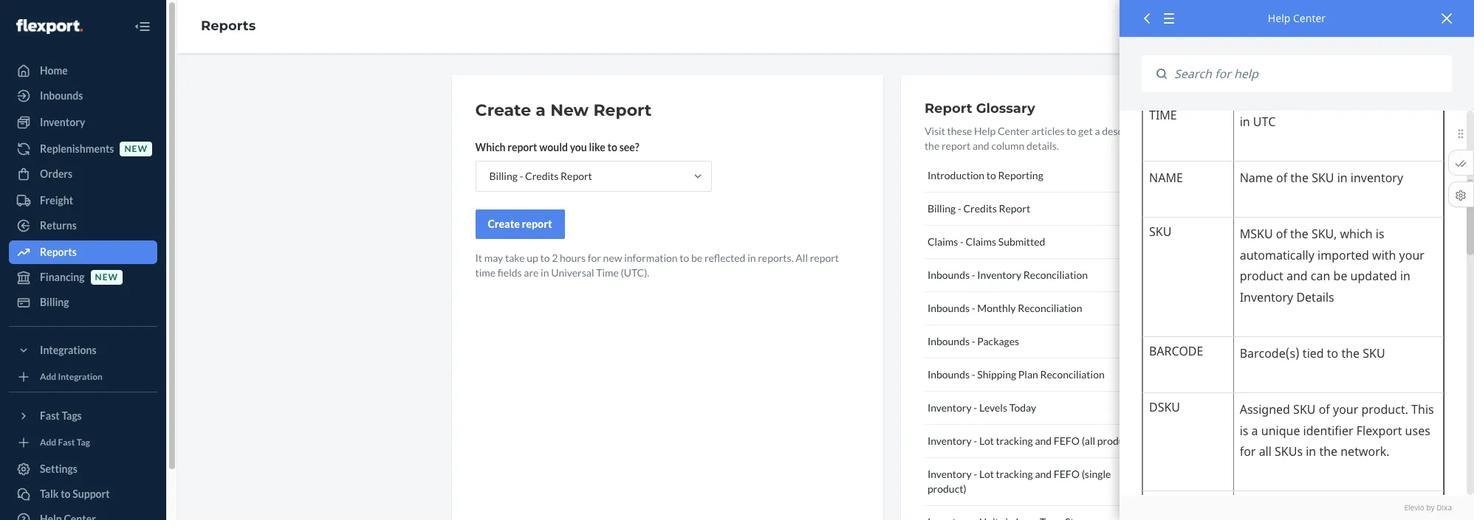 Task type: locate. For each thing, give the bounding box(es) containing it.
inventory - levels today button
[[925, 392, 1165, 425]]

add fast tag link
[[9, 434, 157, 452]]

1 horizontal spatial reports
[[201, 18, 256, 34]]

inbounds for inbounds
[[40, 89, 83, 102]]

add inside the add integration link
[[40, 372, 56, 383]]

fefo left (single
[[1054, 468, 1080, 481]]

0 horizontal spatial center
[[998, 125, 1029, 137]]

- for inventory - lot tracking and fefo (single product) button at the bottom right
[[974, 468, 977, 481]]

inbounds down claims - claims submitted
[[927, 269, 970, 281]]

0 vertical spatial create
[[475, 100, 531, 120]]

1 horizontal spatial help
[[1268, 11, 1290, 25]]

settings link
[[9, 458, 157, 481]]

lot
[[979, 435, 994, 448], [979, 468, 994, 481]]

reports link
[[201, 18, 256, 34], [9, 241, 157, 264]]

report right all
[[810, 252, 839, 264]]

help inside visit these help center articles to get a description of the report and column details.
[[974, 125, 996, 137]]

2 vertical spatial billing
[[40, 296, 69, 309]]

inbounds inside button
[[927, 302, 970, 315]]

be
[[691, 252, 702, 264]]

add for add fast tag
[[40, 437, 56, 449]]

report down these
[[942, 140, 971, 152]]

and for inventory - lot tracking and fefo (single product)
[[1035, 468, 1052, 481]]

billing down which
[[489, 170, 518, 182]]

elevio
[[1404, 503, 1424, 513]]

reconciliation down inbounds - inventory reconciliation button
[[1018, 302, 1082, 315]]

0 vertical spatial billing
[[489, 170, 518, 182]]

0 vertical spatial a
[[536, 100, 546, 120]]

- for inbounds - shipping plan reconciliation button
[[972, 369, 975, 381]]

- inside inventory - lot tracking and fefo (single product)
[[974, 468, 977, 481]]

- inside "button"
[[974, 435, 977, 448]]

in left reports.
[[747, 252, 756, 264]]

inbounds - monthly reconciliation button
[[925, 292, 1165, 326]]

new up the orders link
[[124, 144, 148, 155]]

report up 'see?'
[[593, 100, 652, 120]]

report down reporting on the right of page
[[999, 202, 1030, 215]]

1 vertical spatial reconciliation
[[1018, 302, 1082, 315]]

fast inside dropdown button
[[40, 410, 60, 422]]

center up search "search box"
[[1293, 11, 1326, 25]]

hours
[[560, 252, 586, 264]]

create
[[475, 100, 531, 120], [488, 218, 520, 230]]

add left "integration"
[[40, 372, 56, 383]]

orders link
[[9, 162, 157, 186]]

1 vertical spatial add
[[40, 437, 56, 449]]

2 add from the top
[[40, 437, 56, 449]]

1 vertical spatial billing - credits report
[[927, 202, 1030, 215]]

reconciliation down inbounds - packages button
[[1040, 369, 1105, 381]]

credits down introduction to reporting
[[963, 202, 997, 215]]

fast left tags
[[40, 410, 60, 422]]

tracking down today
[[996, 435, 1033, 448]]

inbounds - shipping plan reconciliation button
[[925, 359, 1165, 392]]

report
[[593, 100, 652, 120], [925, 100, 972, 117], [561, 170, 592, 182], [999, 202, 1030, 215]]

add up settings
[[40, 437, 56, 449]]

2 horizontal spatial billing
[[927, 202, 956, 215]]

new
[[550, 100, 589, 120]]

inventory
[[40, 116, 85, 128], [977, 269, 1021, 281], [927, 402, 972, 414], [927, 435, 972, 448], [927, 468, 972, 481]]

inbounds link
[[9, 84, 157, 108]]

report left "would"
[[508, 141, 537, 154]]

0 horizontal spatial help
[[974, 125, 996, 137]]

and down inventory - levels today button
[[1035, 435, 1052, 448]]

inventory up replenishments
[[40, 116, 85, 128]]

orders
[[40, 168, 73, 180]]

create inside button
[[488, 218, 520, 230]]

billing - credits report button
[[925, 193, 1165, 226]]

- for inventory - levels today button
[[974, 402, 977, 414]]

lot inside "button"
[[979, 435, 994, 448]]

monthly
[[977, 302, 1016, 315]]

billing - credits report down introduction to reporting
[[927, 202, 1030, 215]]

1 vertical spatial fefo
[[1054, 468, 1080, 481]]

1 vertical spatial create
[[488, 218, 520, 230]]

claims
[[927, 236, 958, 248], [966, 236, 996, 248]]

1 vertical spatial new
[[603, 252, 622, 264]]

reconciliation inside button
[[1018, 302, 1082, 315]]

inbounds for inbounds - monthly reconciliation
[[927, 302, 970, 315]]

2 vertical spatial reconciliation
[[1040, 369, 1105, 381]]

1 vertical spatial center
[[998, 125, 1029, 137]]

add fast tag
[[40, 437, 90, 449]]

to inside button
[[986, 169, 996, 182]]

column
[[991, 140, 1025, 152]]

0 vertical spatial lot
[[979, 435, 994, 448]]

billing - credits report down "would"
[[489, 170, 592, 182]]

0 vertical spatial add
[[40, 372, 56, 383]]

a inside visit these help center articles to get a description of the report and column details.
[[1095, 125, 1100, 137]]

1 vertical spatial a
[[1095, 125, 1100, 137]]

1 horizontal spatial claims
[[966, 236, 996, 248]]

reporting
[[998, 169, 1043, 182]]

fefo left (all
[[1054, 435, 1080, 448]]

billing
[[489, 170, 518, 182], [927, 202, 956, 215], [40, 296, 69, 309]]

0 horizontal spatial new
[[95, 272, 118, 283]]

1 add from the top
[[40, 372, 56, 383]]

0 vertical spatial reconciliation
[[1023, 269, 1088, 281]]

universal
[[551, 267, 594, 279]]

inbounds
[[40, 89, 83, 102], [927, 269, 970, 281], [927, 302, 970, 315], [927, 335, 970, 348], [927, 369, 970, 381]]

and
[[973, 140, 989, 152], [1035, 435, 1052, 448], [1035, 468, 1052, 481]]

1 vertical spatial tracking
[[996, 468, 1033, 481]]

create up which
[[475, 100, 531, 120]]

fast
[[40, 410, 60, 422], [58, 437, 75, 449]]

report up up
[[522, 218, 552, 230]]

support
[[73, 488, 110, 501]]

in right the are
[[541, 267, 549, 279]]

0 horizontal spatial billing - credits report
[[489, 170, 592, 182]]

1 vertical spatial help
[[974, 125, 996, 137]]

it
[[475, 252, 482, 264]]

new up billing link at the left of page
[[95, 272, 118, 283]]

dixa
[[1437, 503, 1452, 513]]

a right get
[[1095, 125, 1100, 137]]

inbounds - inventory reconciliation
[[927, 269, 1088, 281]]

1 vertical spatial lot
[[979, 468, 994, 481]]

0 horizontal spatial reports link
[[9, 241, 157, 264]]

create for create a new report
[[475, 100, 531, 120]]

tracking down the inventory - lot tracking and fefo (all products)
[[996, 468, 1033, 481]]

inbounds left packages
[[927, 335, 970, 348]]

1 horizontal spatial in
[[747, 252, 756, 264]]

lot inside inventory - lot tracking and fefo (single product)
[[979, 468, 994, 481]]

these
[[947, 125, 972, 137]]

tracking inside inventory - lot tracking and fefo (single product)
[[996, 468, 1033, 481]]

fefo inside inventory - lot tracking and fefo (single product)
[[1054, 468, 1080, 481]]

may
[[484, 252, 503, 264]]

0 horizontal spatial credits
[[525, 170, 559, 182]]

(utc).
[[621, 267, 649, 279]]

1 vertical spatial in
[[541, 267, 549, 279]]

1 fefo from the top
[[1054, 435, 1080, 448]]

settings
[[40, 463, 78, 476]]

inventory down inventory - levels today
[[927, 435, 972, 448]]

tracking
[[996, 435, 1033, 448], [996, 468, 1033, 481]]

inventory inside "button"
[[927, 435, 972, 448]]

billing - credits report
[[489, 170, 592, 182], [927, 202, 1030, 215]]

0 vertical spatial fefo
[[1054, 435, 1080, 448]]

tags
[[62, 410, 82, 422]]

inbounds - monthly reconciliation
[[927, 302, 1082, 315]]

to left reporting on the right of page
[[986, 169, 996, 182]]

lot down inventory - levels today
[[979, 435, 994, 448]]

lot down the inventory - lot tracking and fefo (all products)
[[979, 468, 994, 481]]

0 horizontal spatial in
[[541, 267, 549, 279]]

and down inventory - lot tracking and fefo (all products) "button"
[[1035, 468, 1052, 481]]

integration
[[58, 372, 103, 383]]

to right talk
[[61, 488, 71, 501]]

inbounds - shipping plan reconciliation
[[927, 369, 1105, 381]]

to inside visit these help center articles to get a description of the report and column details.
[[1067, 125, 1076, 137]]

center up column
[[998, 125, 1029, 137]]

to left be
[[680, 252, 689, 264]]

billing - credits report inside button
[[927, 202, 1030, 215]]

2 vertical spatial and
[[1035, 468, 1052, 481]]

new
[[124, 144, 148, 155], [603, 252, 622, 264], [95, 272, 118, 283]]

to right like
[[607, 141, 617, 154]]

inventory up product)
[[927, 468, 972, 481]]

inventory for inventory - lot tracking and fefo (all products)
[[927, 435, 972, 448]]

fast left tag
[[58, 437, 75, 449]]

0 vertical spatial tracking
[[996, 435, 1033, 448]]

1 horizontal spatial new
[[124, 144, 148, 155]]

create for create report
[[488, 218, 520, 230]]

0 vertical spatial fast
[[40, 410, 60, 422]]

1 horizontal spatial center
[[1293, 11, 1326, 25]]

1 vertical spatial and
[[1035, 435, 1052, 448]]

in
[[747, 252, 756, 264], [541, 267, 549, 279]]

today
[[1009, 402, 1036, 414]]

0 vertical spatial billing - credits report
[[489, 170, 592, 182]]

and left column
[[973, 140, 989, 152]]

0 vertical spatial center
[[1293, 11, 1326, 25]]

1 vertical spatial credits
[[963, 202, 997, 215]]

credits
[[525, 170, 559, 182], [963, 202, 997, 215]]

inbounds inside button
[[927, 269, 970, 281]]

for
[[588, 252, 601, 264]]

- for inventory - lot tracking and fefo (all products) "button"
[[974, 435, 977, 448]]

inventory left levels
[[927, 402, 972, 414]]

2 tracking from the top
[[996, 468, 1033, 481]]

tracking inside "button"
[[996, 435, 1033, 448]]

and inside inventory - lot tracking and fefo (single product)
[[1035, 468, 1052, 481]]

lot for inventory - lot tracking and fefo (single product)
[[979, 468, 994, 481]]

report down you at the left top
[[561, 170, 592, 182]]

inventory - lot tracking and fefo (single product)
[[927, 468, 1111, 496]]

2 fefo from the top
[[1054, 468, 1080, 481]]

1 vertical spatial fast
[[58, 437, 75, 449]]

inbounds down home
[[40, 89, 83, 102]]

help up search "search box"
[[1268, 11, 1290, 25]]

new for financing
[[95, 272, 118, 283]]

a left "new"
[[536, 100, 546, 120]]

0 horizontal spatial reports
[[40, 246, 77, 258]]

create report
[[488, 218, 552, 230]]

add inside the add fast tag link
[[40, 437, 56, 449]]

home link
[[9, 59, 157, 83]]

lot for inventory - lot tracking and fefo (all products)
[[979, 435, 994, 448]]

report inside button
[[999, 202, 1030, 215]]

tracking for (single
[[996, 468, 1033, 481]]

credits down "would"
[[525, 170, 559, 182]]

billing down introduction
[[927, 202, 956, 215]]

create up 'may'
[[488, 218, 520, 230]]

1 horizontal spatial a
[[1095, 125, 1100, 137]]

elevio by dixa
[[1404, 503, 1452, 513]]

and inside "button"
[[1035, 435, 1052, 448]]

financing
[[40, 271, 85, 284]]

1 horizontal spatial reports link
[[201, 18, 256, 34]]

0 horizontal spatial a
[[536, 100, 546, 120]]

introduction
[[927, 169, 985, 182]]

1 lot from the top
[[979, 435, 994, 448]]

new up the time
[[603, 252, 622, 264]]

add for add integration
[[40, 372, 56, 383]]

1 horizontal spatial credits
[[963, 202, 997, 215]]

1 vertical spatial billing
[[927, 202, 956, 215]]

reconciliation down claims - claims submitted button in the top right of the page
[[1023, 269, 1088, 281]]

1 tracking from the top
[[996, 435, 1033, 448]]

claims down introduction
[[927, 236, 958, 248]]

reconciliation for inbounds - inventory reconciliation
[[1023, 269, 1088, 281]]

2 lot from the top
[[979, 468, 994, 481]]

inbounds down inbounds - packages
[[927, 369, 970, 381]]

0 vertical spatial and
[[973, 140, 989, 152]]

freight
[[40, 194, 73, 207]]

to left get
[[1067, 125, 1076, 137]]

see?
[[619, 141, 639, 154]]

visit these help center articles to get a description of the report and column details.
[[925, 125, 1164, 152]]

help down report glossary
[[974, 125, 996, 137]]

0 horizontal spatial billing
[[40, 296, 69, 309]]

reconciliation inside button
[[1023, 269, 1088, 281]]

billing down financing
[[40, 296, 69, 309]]

inventory inside inventory - lot tracking and fefo (single product)
[[927, 468, 972, 481]]

report
[[942, 140, 971, 152], [508, 141, 537, 154], [522, 218, 552, 230], [810, 252, 839, 264]]

2 horizontal spatial new
[[603, 252, 622, 264]]

claims left submitted
[[966, 236, 996, 248]]

inbounds up inbounds - packages
[[927, 302, 970, 315]]

fefo inside inventory - lot tracking and fefo (all products) "button"
[[1054, 435, 1080, 448]]

integrations button
[[9, 339, 157, 363]]

1 vertical spatial reports link
[[9, 241, 157, 264]]

and inside visit these help center articles to get a description of the report and column details.
[[973, 140, 989, 152]]

a
[[536, 100, 546, 120], [1095, 125, 1100, 137]]

help
[[1268, 11, 1290, 25], [974, 125, 996, 137]]

2 vertical spatial new
[[95, 272, 118, 283]]

0 vertical spatial help
[[1268, 11, 1290, 25]]

1 horizontal spatial billing - credits report
[[927, 202, 1030, 215]]

Search search field
[[1167, 55, 1452, 93]]

to inside button
[[61, 488, 71, 501]]

inventory for inventory - levels today
[[927, 402, 972, 414]]

by
[[1426, 503, 1435, 513]]

of
[[1155, 125, 1164, 137]]

0 horizontal spatial claims
[[927, 236, 958, 248]]

center inside visit these help center articles to get a description of the report and column details.
[[998, 125, 1029, 137]]

0 vertical spatial new
[[124, 144, 148, 155]]

1 horizontal spatial billing
[[489, 170, 518, 182]]



Task type: describe. For each thing, give the bounding box(es) containing it.
time
[[596, 267, 619, 279]]

details.
[[1027, 140, 1059, 152]]

0 vertical spatial credits
[[525, 170, 559, 182]]

introduction to reporting button
[[925, 160, 1165, 193]]

close navigation image
[[134, 18, 151, 35]]

inventory for inventory - lot tracking and fefo (single product)
[[927, 468, 972, 481]]

credits inside button
[[963, 202, 997, 215]]

reports.
[[758, 252, 794, 264]]

- for inbounds - packages button
[[972, 335, 975, 348]]

fast tags button
[[9, 405, 157, 428]]

tag
[[77, 437, 90, 449]]

all
[[796, 252, 808, 264]]

create report button
[[475, 210, 565, 239]]

- for inbounds - monthly reconciliation button on the bottom
[[972, 302, 975, 315]]

fast tags
[[40, 410, 82, 422]]

elevio by dixa link
[[1142, 503, 1452, 513]]

reconciliation for inbounds - monthly reconciliation
[[1018, 302, 1082, 315]]

levels
[[979, 402, 1007, 414]]

to left 2 at the left of page
[[540, 252, 550, 264]]

claims - claims submitted
[[927, 236, 1045, 248]]

new for replenishments
[[124, 144, 148, 155]]

packages
[[977, 335, 1019, 348]]

(single
[[1082, 468, 1111, 481]]

time
[[475, 267, 496, 279]]

inventory - lot tracking and fefo (all products) button
[[925, 425, 1165, 459]]

create a new report
[[475, 100, 652, 120]]

report inside it may take up to 2 hours for new information to be reflected in reports. all report time fields are in universal time (utc).
[[810, 252, 839, 264]]

inventory for inventory
[[40, 116, 85, 128]]

information
[[624, 252, 678, 264]]

home
[[40, 64, 68, 77]]

which
[[475, 141, 506, 154]]

inbounds for inbounds - shipping plan reconciliation
[[927, 369, 970, 381]]

visit
[[925, 125, 945, 137]]

2 claims from the left
[[966, 236, 996, 248]]

1 claims from the left
[[927, 236, 958, 248]]

inventory - levels today
[[927, 402, 1036, 414]]

0 vertical spatial reports link
[[201, 18, 256, 34]]

shipping
[[977, 369, 1016, 381]]

you
[[570, 141, 587, 154]]

reflected
[[704, 252, 745, 264]]

- for inbounds - inventory reconciliation button
[[972, 269, 975, 281]]

reconciliation inside button
[[1040, 369, 1105, 381]]

introduction to reporting
[[927, 169, 1043, 182]]

- for claims - claims submitted button in the top right of the page
[[960, 236, 964, 248]]

report up these
[[925, 100, 972, 117]]

report glossary
[[925, 100, 1035, 117]]

and for inventory - lot tracking and fefo (all products)
[[1035, 435, 1052, 448]]

billing link
[[9, 291, 157, 315]]

would
[[539, 141, 568, 154]]

billing inside button
[[927, 202, 956, 215]]

inbounds - packages
[[927, 335, 1019, 348]]

report inside visit these help center articles to get a description of the report and column details.
[[942, 140, 971, 152]]

it may take up to 2 hours for new information to be reflected in reports. all report time fields are in universal time (utc).
[[475, 252, 839, 279]]

products)
[[1097, 435, 1141, 448]]

fefo for (single
[[1054, 468, 1080, 481]]

new inside it may take up to 2 hours for new information to be reflected in reports. all report time fields are in universal time (utc).
[[603, 252, 622, 264]]

inventory up monthly
[[977, 269, 1021, 281]]

tracking for (all
[[996, 435, 1033, 448]]

inbounds for inbounds - inventory reconciliation
[[927, 269, 970, 281]]

plan
[[1018, 369, 1038, 381]]

articles
[[1031, 125, 1065, 137]]

talk to support
[[40, 488, 110, 501]]

talk to support button
[[9, 483, 157, 507]]

- for billing - credits report button
[[958, 202, 961, 215]]

report inside button
[[522, 218, 552, 230]]

fefo for (all
[[1054, 435, 1080, 448]]

talk
[[40, 488, 59, 501]]

add integration
[[40, 372, 103, 383]]

2
[[552, 252, 558, 264]]

returns link
[[9, 214, 157, 238]]

inventory - lot tracking and fefo (all products)
[[927, 435, 1141, 448]]

take
[[505, 252, 525, 264]]

inbounds for inbounds - packages
[[927, 335, 970, 348]]

are
[[524, 267, 539, 279]]

(all
[[1082, 435, 1095, 448]]

integrations
[[40, 344, 96, 357]]

like
[[589, 141, 605, 154]]

add integration link
[[9, 369, 157, 386]]

submitted
[[998, 236, 1045, 248]]

1 vertical spatial reports
[[40, 246, 77, 258]]

product)
[[927, 483, 966, 496]]

description
[[1102, 125, 1153, 137]]

0 vertical spatial reports
[[201, 18, 256, 34]]

returns
[[40, 219, 77, 232]]

0 vertical spatial in
[[747, 252, 756, 264]]

claims - claims submitted button
[[925, 226, 1165, 259]]

replenishments
[[40, 143, 114, 155]]

flexport logo image
[[16, 19, 83, 34]]

help center
[[1268, 11, 1326, 25]]

freight link
[[9, 189, 157, 213]]

inbounds - inventory reconciliation button
[[925, 259, 1165, 292]]

up
[[527, 252, 538, 264]]

which report would you like to see?
[[475, 141, 639, 154]]

inventory link
[[9, 111, 157, 134]]

get
[[1078, 125, 1093, 137]]

inbounds - packages button
[[925, 326, 1165, 359]]

the
[[925, 140, 940, 152]]



Task type: vqa. For each thing, say whether or not it's contained in the screenshot.
will in the right bottom of the page
no



